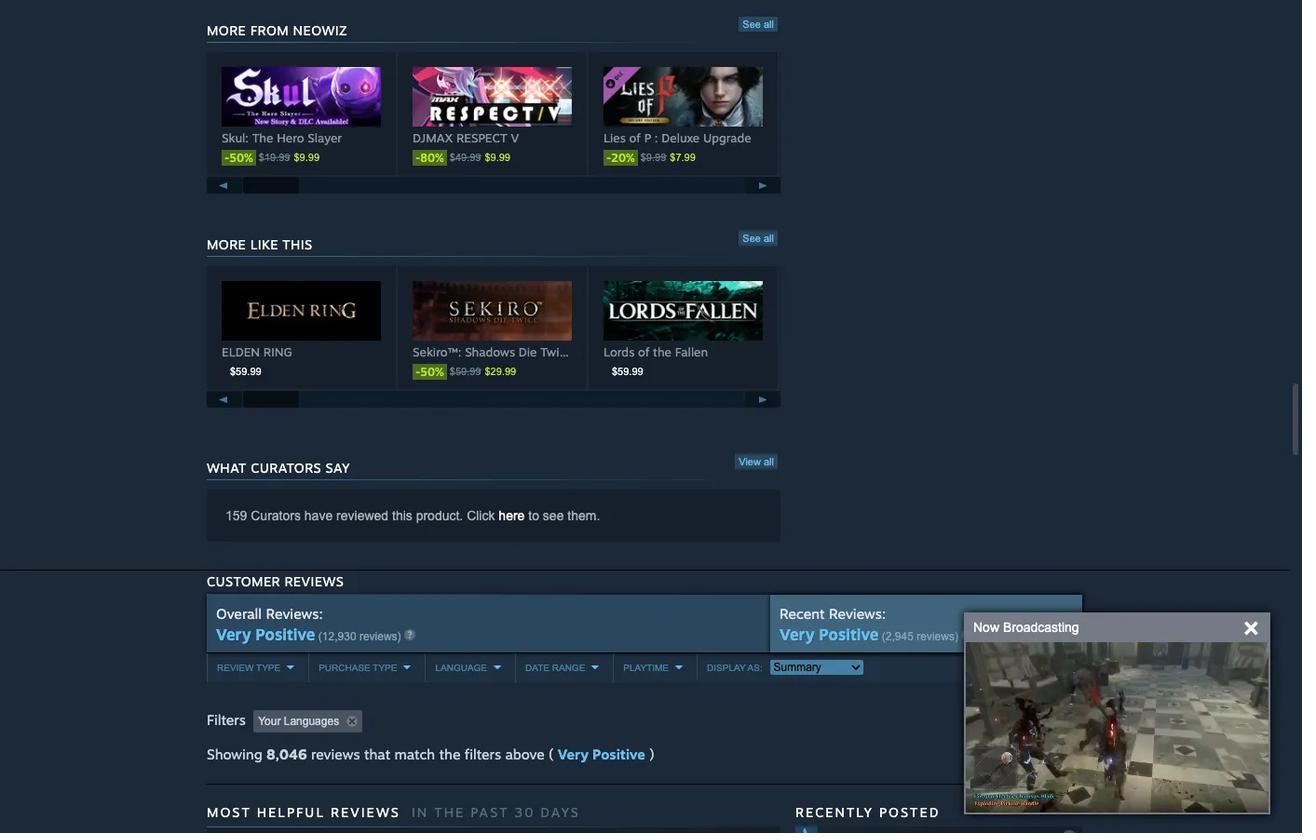 Task type: locate. For each thing, give the bounding box(es) containing it.
1 $9.99 from the left
[[294, 152, 320, 163]]

positive for recent
[[819, 625, 879, 644]]

curators
[[251, 460, 321, 476], [251, 508, 301, 523]]

1 horizontal spatial $9.99
[[485, 152, 511, 163]]

reviews
[[285, 574, 344, 589], [311, 746, 360, 764]]

$9.99 inside lies of p : deluxe upgrade -20% $9.99 $7.99
[[641, 152, 666, 163]]

reviews up overall reviews: very positive (12,930 reviews)
[[285, 574, 344, 589]]

1 horizontal spatial $59.99
[[450, 366, 481, 378]]

more inside see all more like this
[[207, 236, 246, 252]]

showing
[[207, 746, 262, 764]]

1 vertical spatial curators
[[251, 508, 301, 523]]

1 horizontal spatial reviews:
[[829, 605, 886, 623]]

positive inside recent reviews: very positive (2,945 reviews)
[[819, 625, 879, 644]]

helpful
[[257, 805, 325, 820]]

curators left say
[[251, 460, 321, 476]]

more left like
[[207, 236, 246, 252]]

2 horizontal spatial $59.99
[[612, 366, 643, 378]]

1 horizontal spatial this
[[392, 508, 413, 523]]

say
[[326, 460, 350, 476]]

1 reviews: from the left
[[266, 605, 323, 623]]

recent reviews: very positive (2,945 reviews)
[[780, 605, 959, 644]]

3 all from the top
[[764, 456, 774, 467]]

very inside overall reviews: very positive (12,930 reviews)
[[216, 625, 251, 644]]

positive left "(2,945"
[[819, 625, 879, 644]]

very inside recent reviews: very positive (2,945 reviews)
[[780, 625, 815, 644]]

of inside lies of p : deluxe upgrade -20% $9.99 $7.99
[[629, 130, 641, 145]]

see inside see all more from neowiz
[[743, 18, 761, 30]]

recent
[[780, 605, 825, 623]]

$59.99 down elden
[[230, 366, 261, 378]]

more
[[207, 22, 246, 38], [207, 236, 246, 252]]

(
[[549, 746, 554, 764]]

review type
[[217, 663, 281, 673]]

1 vertical spatial all
[[764, 233, 774, 244]]

djmax respect v -80% $49.99 $9.99
[[413, 130, 519, 165]]

reviews: inside recent reviews: very positive (2,945 reviews)
[[829, 605, 886, 623]]

50% down skul:
[[229, 151, 253, 165]]

this right like
[[283, 236, 313, 252]]

sekiro™: shadows die twice - goty edition -50% $59.99 $29.99
[[413, 345, 660, 379]]

reviews) for overall reviews:
[[360, 630, 401, 643]]

$59.99 inside lords of the fallen $59.99
[[612, 366, 643, 378]]

2 all from the top
[[764, 233, 774, 244]]

- down djmax
[[416, 151, 420, 165]]

2 $59.99 from the left
[[450, 366, 481, 378]]

0 vertical spatial reviews
[[285, 574, 344, 589]]

2 see all link from the top
[[739, 231, 778, 246]]

0 horizontal spatial $9.99
[[294, 152, 320, 163]]

this inside see all more like this
[[283, 236, 313, 252]]

reviews: down 'customer reviews'
[[266, 605, 323, 623]]

0 vertical spatial of
[[629, 130, 641, 145]]

2 horizontal spatial $9.99
[[641, 152, 666, 163]]

reviews) inside overall reviews: very positive (12,930 reviews)
[[360, 630, 401, 643]]

0 vertical spatial more
[[207, 22, 246, 38]]

that
[[364, 746, 391, 764]]

very down overall
[[216, 625, 251, 644]]

reviewed
[[336, 508, 389, 523]]

)
[[649, 746, 655, 764]]

reviews) for recent reviews:
[[917, 630, 959, 643]]

$9.99 down the respect
[[485, 152, 511, 163]]

1 see from the top
[[743, 18, 761, 30]]

0 vertical spatial the
[[653, 345, 672, 359]]

0 horizontal spatial type
[[256, 663, 281, 673]]

1 all from the top
[[764, 18, 774, 30]]

this left product.
[[392, 508, 413, 523]]

1 horizontal spatial very
[[558, 746, 589, 764]]

1 type from the left
[[256, 663, 281, 673]]

positive for overall
[[255, 625, 315, 644]]

see
[[743, 18, 761, 30], [743, 233, 761, 244]]

see all link for more like this
[[739, 231, 778, 246]]

$9.99 down hero
[[294, 152, 320, 163]]

type
[[256, 663, 281, 673], [373, 663, 397, 673]]

20%
[[611, 151, 635, 165]]

1 vertical spatial of
[[638, 345, 650, 359]]

see for more from neowiz
[[743, 18, 761, 30]]

this for like
[[283, 236, 313, 252]]

0 vertical spatial see all link
[[739, 17, 778, 31]]

all inside view all what curators say
[[764, 456, 774, 467]]

purchase
[[319, 663, 371, 673]]

fallen
[[675, 345, 708, 359]]

159 curators have reviewed this product. click here to see them.
[[225, 508, 600, 523]]

all
[[764, 18, 774, 30], [764, 233, 774, 244], [764, 456, 774, 467]]

2 $9.99 from the left
[[485, 152, 511, 163]]

0 vertical spatial 50%
[[229, 151, 253, 165]]

very right (
[[558, 746, 589, 764]]

languages
[[284, 715, 339, 728]]

very
[[216, 625, 251, 644], [780, 625, 815, 644], [558, 746, 589, 764]]

view
[[739, 456, 761, 467]]

reviews: inside overall reviews: very positive (12,930 reviews)
[[266, 605, 323, 623]]

- down sekiro™:
[[416, 365, 420, 379]]

1 vertical spatial see all link
[[739, 231, 778, 246]]

reviews) right "(2,945"
[[917, 630, 959, 643]]

(2,945
[[882, 630, 914, 643]]

date range
[[525, 663, 585, 673]]

1 $59.99 from the left
[[230, 366, 261, 378]]

now
[[974, 620, 1000, 635]]

all for more from neowiz
[[764, 18, 774, 30]]

playtime
[[624, 663, 669, 673]]

0 horizontal spatial reviews)
[[360, 630, 401, 643]]

$9.99 down :
[[641, 152, 666, 163]]

positive
[[255, 625, 315, 644], [819, 625, 879, 644], [593, 746, 645, 764]]

filters
[[465, 746, 501, 764]]

0 horizontal spatial 50%
[[229, 151, 253, 165]]

2 see from the top
[[743, 233, 761, 244]]

1 horizontal spatial reviews)
[[917, 630, 959, 643]]

graph
[[1026, 658, 1054, 671]]

1 more from the top
[[207, 22, 246, 38]]

1 vertical spatial this
[[392, 508, 413, 523]]

reviews) up 'purchase type'
[[360, 630, 401, 643]]

positive left )
[[593, 746, 645, 764]]

0 horizontal spatial positive
[[255, 625, 315, 644]]

customer reviews
[[207, 574, 344, 589]]

very down recent
[[780, 625, 815, 644]]

1 see all link from the top
[[739, 17, 778, 31]]

$59.99
[[230, 366, 261, 378], [450, 366, 481, 378], [612, 366, 643, 378]]

the left fallen
[[653, 345, 672, 359]]

of
[[629, 130, 641, 145], [638, 345, 650, 359]]

p
[[644, 130, 651, 145]]

lies of p : deluxe upgrade -20% $9.99 $7.99
[[604, 130, 751, 165]]

50% inside sekiro™: shadows die twice - goty edition -50% $59.99 $29.99
[[420, 365, 444, 379]]

1 reviews) from the left
[[360, 630, 401, 643]]

more left from
[[207, 22, 246, 38]]

lords
[[604, 345, 635, 359]]

0 horizontal spatial very
[[216, 625, 251, 644]]

of inside lords of the fallen $59.99
[[638, 345, 650, 359]]

0 horizontal spatial reviews:
[[266, 605, 323, 623]]

2 vertical spatial all
[[764, 456, 774, 467]]

here
[[499, 508, 525, 523]]

the
[[252, 130, 273, 145]]

50% inside skul: the hero slayer -50% $19.99 $9.99
[[229, 151, 253, 165]]

the right in on the left
[[434, 805, 465, 820]]

see all link
[[739, 17, 778, 31], [739, 231, 778, 246]]

1 horizontal spatial 50%
[[420, 365, 444, 379]]

$59.99 down "shadows"
[[450, 366, 481, 378]]

- down lies
[[606, 151, 611, 165]]

3 $9.99 from the left
[[641, 152, 666, 163]]

0 vertical spatial all
[[764, 18, 774, 30]]

purchase type
[[319, 663, 397, 673]]

1 curators from the top
[[251, 460, 321, 476]]

reviews) inside recent reviews: very positive (2,945 reviews)
[[917, 630, 959, 643]]

$59.99 down "lords"
[[612, 366, 643, 378]]

0 horizontal spatial $59.99
[[230, 366, 261, 378]]

more inside see all more from neowiz
[[207, 22, 246, 38]]

all for more like this
[[764, 233, 774, 244]]

0 vertical spatial this
[[283, 236, 313, 252]]

- down skul:
[[225, 151, 229, 165]]

range
[[552, 663, 585, 673]]

positive up review type
[[255, 625, 315, 644]]

elden
[[222, 345, 260, 359]]

reviews: up "(2,945"
[[829, 605, 886, 623]]

reviews down languages
[[311, 746, 360, 764]]

all inside see all more from neowiz
[[764, 18, 774, 30]]

see inside see all more like this
[[743, 233, 761, 244]]

recently posted
[[796, 805, 940, 820]]

3 $59.99 from the left
[[612, 366, 643, 378]]

filters
[[207, 711, 246, 729]]

of for this
[[638, 345, 650, 359]]

all inside see all more like this
[[764, 233, 774, 244]]

2 horizontal spatial very
[[780, 625, 815, 644]]

2 horizontal spatial positive
[[819, 625, 879, 644]]

curators right 159
[[251, 508, 301, 523]]

1 vertical spatial see
[[743, 233, 761, 244]]

of right "lords"
[[638, 345, 650, 359]]

50% down sekiro™:
[[420, 365, 444, 379]]

see for more like this
[[743, 233, 761, 244]]

2 reviews: from the left
[[829, 605, 886, 623]]

language
[[436, 663, 487, 673]]

goty
[[585, 345, 617, 359]]

0 vertical spatial see
[[743, 18, 761, 30]]

view all link
[[735, 454, 778, 469]]

1 vertical spatial 50%
[[420, 365, 444, 379]]

skul: the hero slayer -50% $19.99 $9.99
[[222, 130, 342, 165]]

the left filters
[[439, 746, 461, 764]]

2 curators from the top
[[251, 508, 301, 523]]

now broadcasting
[[974, 620, 1079, 635]]

in
[[412, 805, 429, 820]]

your languages
[[258, 715, 339, 728]]

1 horizontal spatial type
[[373, 663, 397, 673]]

1 vertical spatial more
[[207, 236, 246, 252]]

$59.99 inside elden ring $59.99
[[230, 366, 261, 378]]

2 more from the top
[[207, 236, 246, 252]]

reviews)
[[360, 630, 401, 643], [917, 630, 959, 643]]

overall
[[216, 605, 262, 623]]

show graph
[[995, 658, 1054, 671]]

0 horizontal spatial this
[[283, 236, 313, 252]]

type right purchase
[[373, 663, 397, 673]]

0 vertical spatial curators
[[251, 460, 321, 476]]

type right review
[[256, 663, 281, 673]]

$9.99
[[294, 152, 320, 163], [485, 152, 511, 163], [641, 152, 666, 163]]

positive inside overall reviews: very positive (12,930 reviews)
[[255, 625, 315, 644]]

above
[[505, 746, 545, 764]]

2 type from the left
[[373, 663, 397, 673]]

this
[[283, 236, 313, 252], [392, 508, 413, 523]]

most
[[207, 805, 251, 820]]

of left p
[[629, 130, 641, 145]]

more for more like this
[[207, 236, 246, 252]]

2 reviews) from the left
[[917, 630, 959, 643]]

die
[[519, 345, 537, 359]]

the inside lords of the fallen $59.99
[[653, 345, 672, 359]]

$9.99 inside skul: the hero slayer -50% $19.99 $9.99
[[294, 152, 320, 163]]



Task type: describe. For each thing, give the bounding box(es) containing it.
$7.99
[[670, 152, 696, 163]]

posted
[[880, 805, 940, 820]]

display as:
[[707, 663, 765, 673]]

$19.99
[[259, 152, 290, 163]]

curators inside view all what curators say
[[251, 460, 321, 476]]

deluxe
[[662, 130, 700, 145]]

- inside djmax respect v -80% $49.99 $9.99
[[416, 151, 420, 165]]

type for purchase type
[[373, 663, 397, 673]]

see all more like this
[[207, 233, 774, 252]]

1 vertical spatial the
[[439, 746, 461, 764]]

see all more from neowiz
[[207, 18, 774, 38]]

them.
[[568, 508, 600, 523]]

- inside lies of p : deluxe upgrade -20% $9.99 $7.99
[[606, 151, 611, 165]]

(12,930
[[318, 630, 356, 643]]

slayer
[[308, 130, 342, 145]]

$49.99
[[450, 152, 481, 163]]

review
[[217, 663, 254, 673]]

type for review type
[[256, 663, 281, 673]]

$9.99 inside djmax respect v -80% $49.99 $9.99
[[485, 152, 511, 163]]

- inside skul: the hero slayer -50% $19.99 $9.99
[[225, 151, 229, 165]]

match
[[395, 746, 435, 764]]

very for overall reviews:
[[216, 625, 251, 644]]

80%
[[420, 151, 444, 165]]

reviews
[[331, 805, 401, 820]]

most helpful reviews in the past 30 days
[[207, 805, 580, 820]]

see all link for more from neowiz
[[739, 17, 778, 31]]

elden ring $59.99
[[222, 345, 292, 378]]

recently
[[796, 805, 874, 820]]

customer
[[207, 574, 280, 589]]

days
[[541, 805, 580, 820]]

click
[[467, 508, 495, 523]]

very for recent reviews:
[[780, 625, 815, 644]]

this for reviewed
[[392, 508, 413, 523]]

$59.99 inside sekiro™: shadows die twice - goty edition -50% $59.99 $29.99
[[450, 366, 481, 378]]

as:
[[748, 663, 763, 673]]

$29.99
[[485, 366, 516, 378]]

date
[[525, 663, 550, 673]]

2 vertical spatial the
[[434, 805, 465, 820]]

your
[[258, 715, 281, 728]]

overall reviews: very positive (12,930 reviews)
[[216, 605, 401, 644]]

hero
[[277, 130, 304, 145]]

8,046
[[266, 746, 307, 764]]

like
[[250, 236, 278, 252]]

1 vertical spatial reviews
[[311, 746, 360, 764]]

reviews: for overall reviews:
[[266, 605, 323, 623]]

now broadcasting link
[[974, 619, 1079, 637]]

see
[[543, 508, 564, 523]]

lies
[[604, 130, 626, 145]]

159
[[225, 508, 247, 523]]

ring
[[263, 345, 292, 359]]

- right twice
[[576, 345, 581, 359]]

here link
[[499, 508, 525, 523]]

:
[[655, 130, 658, 145]]

neowiz
[[293, 22, 348, 38]]

reviews: for recent reviews:
[[829, 605, 886, 623]]

product.
[[416, 508, 463, 523]]

djmax
[[413, 130, 453, 145]]

to
[[528, 508, 539, 523]]

lords of the fallen $59.99
[[604, 345, 708, 378]]

from
[[250, 22, 289, 38]]

skul:
[[222, 130, 249, 145]]

broadcasting
[[1003, 620, 1079, 635]]

1 horizontal spatial positive
[[593, 746, 645, 764]]

show
[[995, 658, 1023, 671]]

showing 8,046 reviews that match the filters above ( very positive )
[[207, 746, 655, 764]]

30
[[515, 805, 535, 820]]

respect
[[456, 130, 507, 145]]

past
[[471, 805, 509, 820]]

upgrade
[[703, 130, 751, 145]]

what
[[207, 460, 247, 476]]

have
[[304, 508, 333, 523]]

more for more from neowiz
[[207, 22, 246, 38]]

shadows
[[465, 345, 515, 359]]

sekiro™:
[[413, 345, 462, 359]]

twice
[[541, 345, 573, 359]]

v
[[511, 130, 519, 145]]

view all what curators say
[[207, 456, 774, 476]]

of for neowiz
[[629, 130, 641, 145]]

display
[[707, 663, 746, 673]]



Task type: vqa. For each thing, say whether or not it's contained in the screenshot.
Search text field
no



